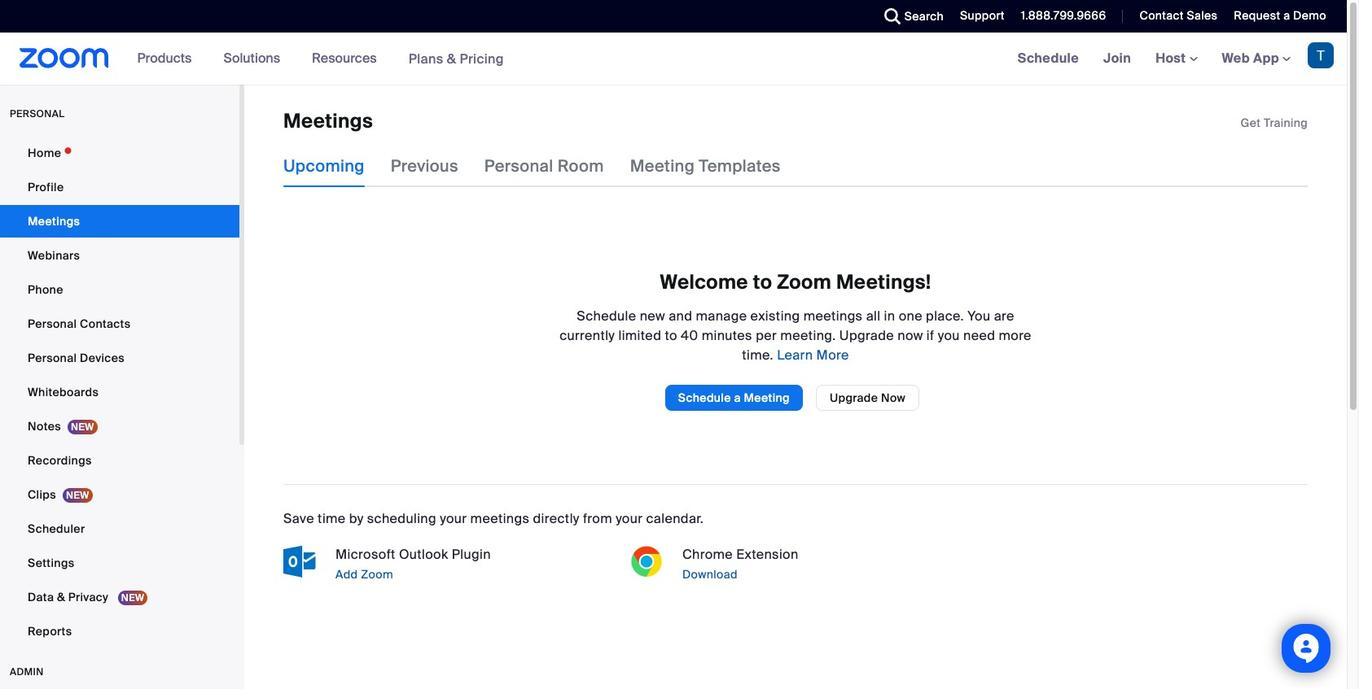 Task type: vqa. For each thing, say whether or not it's contained in the screenshot.
1st AI from left
no



Task type: describe. For each thing, give the bounding box(es) containing it.
schedule a meeting button
[[665, 385, 803, 411]]

scheduler
[[28, 522, 85, 537]]

upgrade inside schedule new and manage existing meetings all in one place. you are currently limited to 40 minutes per meeting. upgrade now if you need more time.
[[840, 327, 894, 344]]

1 horizontal spatial zoom
[[777, 270, 832, 295]]

meetings inside meetings link
[[28, 214, 80, 229]]

room
[[558, 156, 604, 177]]

solutions button
[[224, 33, 288, 85]]

meetings for existing
[[804, 308, 863, 325]]

demo
[[1294, 8, 1327, 23]]

products
[[137, 50, 192, 67]]

upgrade now
[[830, 391, 906, 405]]

meetings link
[[0, 205, 239, 238]]

get
[[1241, 116, 1261, 130]]

reports link
[[0, 616, 239, 648]]

in
[[884, 308, 896, 325]]

personal devices
[[28, 351, 125, 366]]

sales
[[1187, 8, 1218, 23]]

settings link
[[0, 547, 239, 580]]

clips
[[28, 488, 56, 503]]

home link
[[0, 137, 239, 169]]

resources
[[312, 50, 377, 67]]

extension
[[737, 546, 799, 564]]

clips link
[[0, 479, 239, 512]]

1 horizontal spatial meetings
[[283, 108, 373, 134]]

meetings!
[[837, 270, 931, 295]]

schedule link
[[1006, 33, 1092, 85]]

contact
[[1140, 8, 1184, 23]]

calendar.
[[646, 511, 704, 528]]

1.888.799.9666
[[1021, 8, 1107, 23]]

join link
[[1092, 33, 1144, 85]]

from
[[583, 511, 613, 528]]

schedule for schedule a meeting
[[678, 391, 731, 405]]

download
[[683, 568, 738, 582]]

meetings for your
[[470, 511, 530, 528]]

40
[[681, 327, 698, 344]]

1.888.799.9666 button up join
[[1009, 0, 1111, 33]]

meeting inside button
[[744, 391, 790, 405]]

upgrade inside button
[[830, 391, 878, 405]]

add
[[336, 568, 358, 582]]

support
[[960, 8, 1005, 23]]

currently
[[560, 327, 615, 344]]

data
[[28, 591, 54, 605]]

notes link
[[0, 411, 239, 443]]

upcoming
[[283, 156, 365, 177]]

webinars
[[28, 248, 80, 263]]

meeting.
[[781, 327, 836, 344]]

new
[[640, 308, 666, 325]]

2 your from the left
[[616, 511, 643, 528]]

chrome extension download
[[683, 546, 799, 582]]

if
[[927, 327, 935, 344]]

meeting templates
[[630, 156, 781, 177]]

web app
[[1222, 50, 1280, 67]]

personal room
[[485, 156, 604, 177]]

schedule for schedule
[[1018, 50, 1079, 67]]

plans
[[409, 50, 444, 67]]

outlook
[[399, 546, 448, 564]]

more
[[817, 347, 849, 364]]

previous
[[391, 156, 458, 177]]

personal menu menu
[[0, 137, 239, 650]]

1 horizontal spatial to
[[753, 270, 772, 295]]

host
[[1156, 50, 1190, 67]]

personal for personal contacts
[[28, 317, 77, 332]]

directly
[[533, 511, 580, 528]]

profile
[[28, 180, 64, 195]]

profile link
[[0, 171, 239, 204]]

profile picture image
[[1308, 42, 1334, 68]]

personal devices link
[[0, 342, 239, 375]]

web app button
[[1222, 50, 1291, 67]]

now
[[881, 391, 906, 405]]

now
[[898, 327, 923, 344]]

app
[[1254, 50, 1280, 67]]

1 your from the left
[[440, 511, 467, 528]]

scheduling
[[367, 511, 437, 528]]

resources button
[[312, 33, 384, 85]]

chrome
[[683, 546, 733, 564]]

time
[[318, 511, 346, 528]]

contacts
[[80, 317, 131, 332]]

& for privacy
[[57, 591, 65, 605]]

notes
[[28, 420, 61, 434]]

add zoom link
[[332, 565, 614, 585]]

microsoft
[[336, 546, 396, 564]]

you
[[938, 327, 960, 344]]

recordings link
[[0, 445, 239, 477]]

zoom inside microsoft outlook plugin add zoom
[[361, 568, 393, 582]]

reports
[[28, 625, 72, 639]]



Task type: locate. For each thing, give the bounding box(es) containing it.
meetings up meeting.
[[804, 308, 863, 325]]

& right data
[[57, 591, 65, 605]]

limited
[[619, 327, 662, 344]]

0 vertical spatial meeting
[[630, 156, 695, 177]]

schedule
[[1018, 50, 1079, 67], [577, 308, 637, 325], [678, 391, 731, 405]]

meeting down "time."
[[744, 391, 790, 405]]

1 vertical spatial a
[[734, 391, 741, 405]]

templates
[[699, 156, 781, 177]]

plans & pricing
[[409, 50, 504, 67]]

personal left room
[[485, 156, 554, 177]]

personal up whiteboards
[[28, 351, 77, 366]]

welcome to zoom meetings!
[[660, 270, 931, 295]]

zoom
[[777, 270, 832, 295], [361, 568, 393, 582]]

upgrade
[[840, 327, 894, 344], [830, 391, 878, 405]]

personal inside "tabs of meeting" tab list
[[485, 156, 554, 177]]

settings
[[28, 556, 75, 571]]

one
[[899, 308, 923, 325]]

by
[[349, 511, 364, 528]]

zoom down 'microsoft' on the bottom
[[361, 568, 393, 582]]

& right plans
[[447, 50, 456, 67]]

1 vertical spatial schedule
[[577, 308, 637, 325]]

request a demo
[[1234, 8, 1327, 23]]

scheduler link
[[0, 513, 239, 546]]

0 horizontal spatial &
[[57, 591, 65, 605]]

1 horizontal spatial a
[[1284, 8, 1291, 23]]

host button
[[1156, 50, 1198, 67]]

product information navigation
[[125, 33, 516, 86]]

admin
[[10, 666, 44, 679]]

meetings inside schedule new and manage existing meetings all in one place. you are currently limited to 40 minutes per meeting. upgrade now if you need more time.
[[804, 308, 863, 325]]

meetings up upcoming
[[283, 108, 373, 134]]

get training
[[1241, 116, 1308, 130]]

meeting left templates
[[630, 156, 695, 177]]

1 vertical spatial personal
[[28, 317, 77, 332]]

welcome
[[660, 270, 748, 295]]

meetings
[[804, 308, 863, 325], [470, 511, 530, 528]]

meetings up plugin
[[470, 511, 530, 528]]

your up plugin
[[440, 511, 467, 528]]

to inside schedule new and manage existing meetings all in one place. you are currently limited to 40 minutes per meeting. upgrade now if you need more time.
[[665, 327, 678, 344]]

0 horizontal spatial a
[[734, 391, 741, 405]]

0 vertical spatial a
[[1284, 8, 1291, 23]]

1 vertical spatial &
[[57, 591, 65, 605]]

meetings
[[283, 108, 373, 134], [28, 214, 80, 229]]

1 horizontal spatial schedule
[[678, 391, 731, 405]]

schedule inside schedule new and manage existing meetings all in one place. you are currently limited to 40 minutes per meeting. upgrade now if you need more time.
[[577, 308, 637, 325]]

a for schedule
[[734, 391, 741, 405]]

0 vertical spatial &
[[447, 50, 456, 67]]

schedule inside the meetings navigation
[[1018, 50, 1079, 67]]

and
[[669, 308, 693, 325]]

0 vertical spatial schedule
[[1018, 50, 1079, 67]]

0 vertical spatial personal
[[485, 156, 554, 177]]

zoom logo image
[[20, 48, 109, 68]]

& inside 'personal menu' menu
[[57, 591, 65, 605]]

request a demo link
[[1222, 0, 1347, 33], [1234, 8, 1327, 23]]

a left demo
[[1284, 8, 1291, 23]]

need
[[964, 327, 996, 344]]

tabs of meeting tab list
[[283, 145, 807, 188]]

&
[[447, 50, 456, 67], [57, 591, 65, 605]]

0 horizontal spatial meetings
[[28, 214, 80, 229]]

schedule for schedule new and manage existing meetings all in one place. you are currently limited to 40 minutes per meeting. upgrade now if you need more time.
[[577, 308, 637, 325]]

phone
[[28, 283, 63, 297]]

1 vertical spatial meetings
[[28, 214, 80, 229]]

upgrade down all
[[840, 327, 894, 344]]

1 vertical spatial upgrade
[[830, 391, 878, 405]]

minutes
[[702, 327, 753, 344]]

request
[[1234, 8, 1281, 23]]

plans & pricing link
[[409, 50, 504, 67], [409, 50, 504, 67]]

meetings navigation
[[1006, 33, 1347, 86]]

0 vertical spatial zoom
[[777, 270, 832, 295]]

manage
[[696, 308, 747, 325]]

contact sales
[[1140, 8, 1218, 23]]

support link
[[948, 0, 1009, 33], [960, 8, 1005, 23]]

1 horizontal spatial your
[[616, 511, 643, 528]]

per
[[756, 327, 777, 344]]

pricing
[[460, 50, 504, 67]]

schedule down 40
[[678, 391, 731, 405]]

join
[[1104, 50, 1132, 67]]

2 horizontal spatial schedule
[[1018, 50, 1079, 67]]

& for pricing
[[447, 50, 456, 67]]

schedule down "1.888.799.9666"
[[1018, 50, 1079, 67]]

schedule up "currently"
[[577, 308, 637, 325]]

1 vertical spatial meetings
[[470, 511, 530, 528]]

learn more link
[[774, 347, 849, 364]]

to up existing
[[753, 270, 772, 295]]

privacy
[[68, 591, 108, 605]]

plugin
[[452, 546, 491, 564]]

banner containing products
[[0, 33, 1347, 86]]

place.
[[926, 308, 964, 325]]

are
[[994, 308, 1015, 325]]

to left 40
[[665, 327, 678, 344]]

your
[[440, 511, 467, 528], [616, 511, 643, 528]]

learn
[[777, 347, 813, 364]]

0 vertical spatial meetings
[[804, 308, 863, 325]]

phone link
[[0, 274, 239, 306]]

recordings
[[28, 454, 92, 468]]

download link
[[679, 565, 961, 585]]

upgrade left now
[[830, 391, 878, 405]]

a
[[1284, 8, 1291, 23], [734, 391, 741, 405]]

0 horizontal spatial meetings
[[470, 511, 530, 528]]

& inside product information navigation
[[447, 50, 456, 67]]

zoom up existing
[[777, 270, 832, 295]]

meeting inside tab list
[[630, 156, 695, 177]]

devices
[[80, 351, 125, 366]]

2 vertical spatial personal
[[28, 351, 77, 366]]

schedule a meeting
[[678, 391, 790, 405]]

0 horizontal spatial to
[[665, 327, 678, 344]]

upgrade now button
[[816, 385, 920, 411]]

data & privacy link
[[0, 582, 239, 614]]

0 vertical spatial meetings
[[283, 108, 373, 134]]

banner
[[0, 33, 1347, 86]]

1.888.799.9666 button up schedule link
[[1021, 8, 1107, 23]]

1 vertical spatial meeting
[[744, 391, 790, 405]]

2 vertical spatial schedule
[[678, 391, 731, 405]]

get training link
[[1241, 116, 1308, 130]]

data & privacy
[[28, 591, 111, 605]]

1 horizontal spatial meeting
[[744, 391, 790, 405]]

meetings up webinars
[[28, 214, 80, 229]]

home
[[28, 146, 61, 160]]

1 horizontal spatial &
[[447, 50, 456, 67]]

1 vertical spatial to
[[665, 327, 678, 344]]

training
[[1264, 116, 1308, 130]]

all
[[866, 308, 881, 325]]

personal contacts link
[[0, 308, 239, 340]]

1 horizontal spatial meetings
[[804, 308, 863, 325]]

whiteboards
[[28, 385, 99, 400]]

personal down phone
[[28, 317, 77, 332]]

your right the from at the left
[[616, 511, 643, 528]]

a for request
[[1284, 8, 1291, 23]]

existing
[[751, 308, 800, 325]]

a down minutes
[[734, 391, 741, 405]]

meeting
[[630, 156, 695, 177], [744, 391, 790, 405]]

0 vertical spatial to
[[753, 270, 772, 295]]

schedule new and manage existing meetings all in one place. you are currently limited to 40 minutes per meeting. upgrade now if you need more time.
[[560, 308, 1032, 364]]

0 horizontal spatial schedule
[[577, 308, 637, 325]]

save
[[283, 511, 314, 528]]

0 horizontal spatial zoom
[[361, 568, 393, 582]]

microsoft outlook plugin add zoom
[[336, 546, 491, 582]]

0 horizontal spatial meeting
[[630, 156, 695, 177]]

time.
[[742, 347, 774, 364]]

contact sales link
[[1128, 0, 1222, 33], [1140, 8, 1218, 23]]

webinars link
[[0, 239, 239, 272]]

personal for personal room
[[485, 156, 554, 177]]

schedule inside button
[[678, 391, 731, 405]]

you
[[968, 308, 991, 325]]

0 vertical spatial upgrade
[[840, 327, 894, 344]]

1 vertical spatial zoom
[[361, 568, 393, 582]]

search
[[905, 9, 944, 24]]

personal for personal devices
[[28, 351, 77, 366]]

a inside button
[[734, 391, 741, 405]]

0 horizontal spatial your
[[440, 511, 467, 528]]



